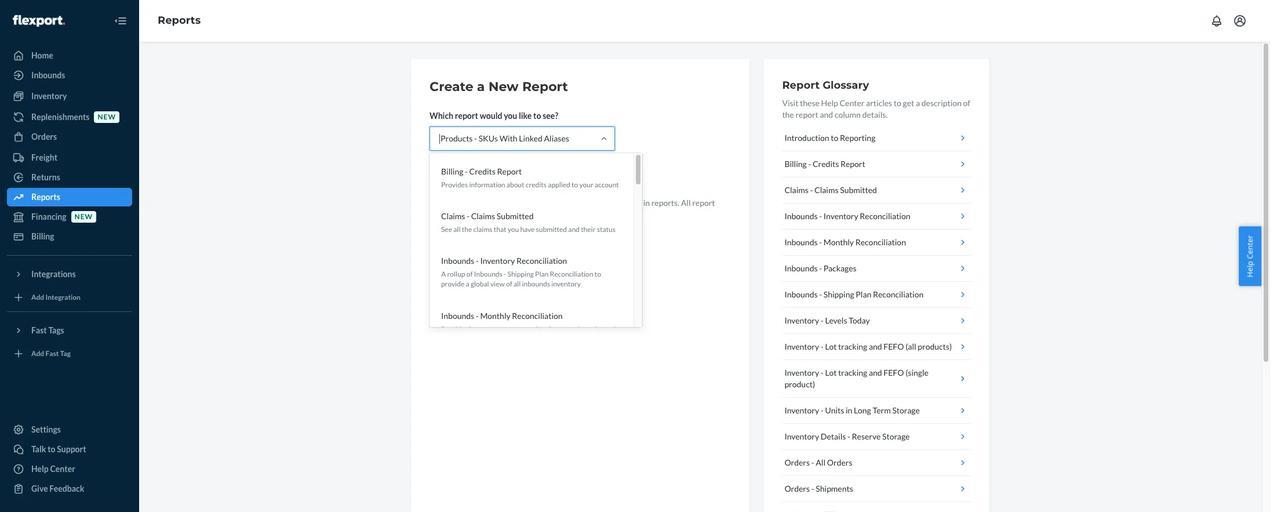 Task type: vqa. For each thing, say whether or not it's contained in the screenshot.


Task type: describe. For each thing, give the bounding box(es) containing it.
1 horizontal spatial reports
[[158, 14, 201, 27]]

report for create a new report
[[523, 79, 568, 95]]

give
[[31, 484, 48, 494]]

create for create report
[[440, 171, 465, 181]]

create report button
[[430, 165, 500, 188]]

inbounds link
[[7, 66, 132, 85]]

packages
[[824, 263, 857, 273]]

home
[[31, 50, 53, 60]]

freight
[[31, 153, 57, 162]]

it may take up to 2 hours for new information to be reflected in reports. all report time fields are in universal time (utc).
[[430, 198, 716, 219]]

all inside it may take up to 2 hours for new information to be reflected in reports. all report time fields are in universal time (utc).
[[681, 198, 691, 208]]

monthly for inbounds - monthly reconciliation
[[824, 237, 854, 247]]

provide
[[441, 280, 465, 289]]

in inside button
[[846, 405, 853, 415]]

visit these help center articles to get a description of the report and column details.
[[783, 98, 971, 119]]

orders for orders - shipments
[[785, 484, 810, 494]]

time
[[525, 209, 543, 219]]

- for inbounds - packages
[[820, 263, 823, 273]]

visit
[[783, 98, 799, 108]]

and inside "visit these help center articles to get a description of the report and column details."
[[820, 110, 834, 119]]

to inside 'inbounds - inventory reconciliation a rollup of inbounds - shipping plan reconciliation to provide a global view of all inbounds inventory'
[[595, 270, 601, 279]]

create for create a new report
[[430, 79, 474, 95]]

reconciliation inside inbounds - shipping plan reconciliation button
[[874, 289, 924, 299]]

inbounds - inventory reconciliation a rollup of inbounds - shipping plan reconciliation to provide a global view of all inbounds inventory
[[441, 256, 601, 289]]

introduction
[[785, 133, 830, 143]]

fast tags
[[31, 325, 64, 335]]

articles
[[867, 98, 893, 108]]

2 vertical spatial of
[[506, 280, 513, 289]]

0 horizontal spatial in
[[481, 209, 488, 219]]

give feedback
[[31, 484, 84, 494]]

- for inventory - units in long term storage
[[821, 405, 824, 415]]

- for inbounds - shipping plan reconciliation
[[820, 289, 823, 299]]

create report
[[440, 171, 490, 181]]

inbounds - monthly reconciliation provides inventory movement data for any selected month
[[441, 311, 618, 333]]

that
[[494, 225, 507, 234]]

report for billing - credits report
[[841, 159, 866, 169]]

inventory - lot tracking and fefo (all products) button
[[783, 334, 972, 360]]

products - skus with linked aliases
[[441, 133, 570, 143]]

tag
[[60, 349, 71, 358]]

- up view
[[504, 270, 507, 279]]

to left be
[[590, 198, 598, 208]]

inbounds - inventory reconciliation button
[[783, 204, 972, 230]]

reconciliation for inbounds - inventory reconciliation
[[860, 211, 911, 221]]

report inside button
[[466, 171, 490, 181]]

column
[[835, 110, 861, 119]]

- for billing - credits report provides information about credits applied to your account
[[465, 166, 468, 176]]

integration
[[46, 293, 81, 302]]

inbounds for inbounds - inventory reconciliation a rollup of inbounds - shipping plan reconciliation to provide a global view of all inbounds inventory
[[441, 256, 475, 266]]

to left the 2 at the left of the page
[[481, 198, 488, 208]]

provides for billing
[[441, 180, 468, 189]]

- for inventory - lot tracking and fefo (all products)
[[821, 342, 824, 352]]

flexport logo image
[[13, 15, 65, 27]]

inbounds for inbounds
[[31, 70, 65, 80]]

fast tags button
[[7, 321, 132, 340]]

get
[[903, 98, 915, 108]]

orders - all orders
[[785, 458, 853, 468]]

shipping inside 'inbounds - inventory reconciliation a rollup of inbounds - shipping plan reconciliation to provide a global view of all inbounds inventory'
[[508, 270, 534, 279]]

1 vertical spatial reports link
[[7, 188, 132, 206]]

see?
[[543, 111, 559, 121]]

inventory inside button
[[824, 211, 859, 221]]

report inside "visit these help center articles to get a description of the report and column details."
[[796, 110, 819, 119]]

help center inside button
[[1246, 235, 1256, 277]]

talk to support
[[31, 444, 86, 454]]

new for financing
[[75, 213, 93, 221]]

inventory inside 'inbounds - inventory reconciliation a rollup of inbounds - shipping plan reconciliation to provide a global view of all inbounds inventory'
[[481, 256, 515, 266]]

inventory for inventory - lot tracking and fefo (all products)
[[785, 342, 820, 352]]

plan inside 'inbounds - inventory reconciliation a rollup of inbounds - shipping plan reconciliation to provide a global view of all inbounds inventory'
[[535, 270, 549, 279]]

freight link
[[7, 148, 132, 167]]

rollup
[[447, 270, 465, 279]]

add for add fast tag
[[31, 349, 44, 358]]

2
[[490, 198, 495, 208]]

orders link
[[7, 128, 132, 146]]

which
[[430, 111, 454, 121]]

view
[[491, 280, 505, 289]]

add integration
[[31, 293, 81, 302]]

help inside "visit these help center articles to get a description of the report and column details."
[[822, 98, 839, 108]]

and inside claims - claims submitted see all the claims that you have submitted and their status
[[569, 225, 580, 234]]

today
[[849, 316, 870, 325]]

report left would
[[455, 111, 479, 121]]

fast inside dropdown button
[[31, 325, 47, 335]]

billing link
[[7, 227, 132, 246]]

submitted
[[536, 225, 567, 234]]

- for inbounds - inventory reconciliation
[[820, 211, 823, 221]]

are
[[468, 209, 480, 219]]

0 vertical spatial you
[[504, 111, 518, 121]]

- for inventory - lot tracking and fefo (single product)
[[821, 368, 824, 378]]

- for orders - all orders
[[812, 458, 815, 468]]

- for inbounds - monthly reconciliation provides inventory movement data for any selected month
[[476, 311, 479, 321]]

close navigation image
[[114, 14, 128, 28]]

like
[[519, 111, 532, 121]]

their
[[581, 225, 596, 234]]

to inside billing - credits report provides information about credits applied to your account
[[572, 180, 578, 189]]

inbounds - packages
[[785, 263, 857, 273]]

data
[[534, 325, 548, 333]]

help inside help center button
[[1246, 261, 1256, 277]]

time
[[430, 209, 446, 219]]

inbounds - packages button
[[783, 256, 972, 282]]

to inside "button"
[[48, 444, 55, 454]]

applied
[[548, 180, 571, 189]]

inbounds - shipping plan reconciliation button
[[783, 282, 972, 308]]

inventory for inventory details - reserve storage
[[785, 432, 820, 441]]

to inside button
[[831, 133, 839, 143]]

inbounds - inventory reconciliation
[[785, 211, 911, 221]]

your
[[580, 180, 594, 189]]

inventory inside inbounds - monthly reconciliation provides inventory movement data for any selected month
[[469, 325, 499, 333]]

reporting
[[841, 133, 876, 143]]

create a new report
[[430, 79, 568, 95]]

inbounds up global
[[474, 270, 503, 279]]

- for claims - claims submitted
[[811, 185, 813, 195]]

1 vertical spatial of
[[467, 270, 473, 279]]

new
[[489, 79, 519, 95]]

products
[[441, 133, 473, 143]]

report up these
[[783, 79, 820, 92]]

(utc).
[[544, 209, 567, 219]]

integrations
[[31, 269, 76, 279]]

feedback
[[49, 484, 84, 494]]

monthly for inbounds - monthly reconciliation provides inventory movement data for any selected month
[[481, 311, 511, 321]]

reconciliation for inbounds - inventory reconciliation a rollup of inbounds - shipping plan reconciliation to provide a global view of all inbounds inventory
[[517, 256, 567, 266]]

lot for inventory - lot tracking and fefo (single product)
[[826, 368, 837, 378]]

hours
[[496, 198, 517, 208]]

product)
[[785, 379, 816, 389]]

- for inventory - levels today
[[821, 316, 824, 325]]

open account menu image
[[1234, 14, 1248, 28]]

details
[[821, 432, 846, 441]]

take
[[453, 198, 469, 208]]

inventory - levels today button
[[783, 308, 972, 334]]

it
[[430, 198, 435, 208]]

credits for billing - credits report
[[813, 159, 839, 169]]

help inside help center link
[[31, 464, 49, 474]]

2 vertical spatial center
[[50, 464, 75, 474]]

- for inbounds - inventory reconciliation a rollup of inbounds - shipping plan reconciliation to provide a global view of all inbounds inventory
[[476, 256, 479, 266]]

- for claims - claims submitted see all the claims that you have submitted and their status
[[467, 211, 470, 221]]

month
[[598, 325, 618, 333]]

inventory link
[[7, 87, 132, 106]]

be
[[599, 198, 608, 208]]

would
[[480, 111, 503, 121]]



Task type: locate. For each thing, give the bounding box(es) containing it.
returns link
[[7, 168, 132, 187]]

submitted inside button
[[841, 185, 878, 195]]

0 vertical spatial tracking
[[839, 342, 868, 352]]

- up inventory - units in long term storage
[[821, 368, 824, 378]]

for up time
[[518, 198, 529, 208]]

orders inside "button"
[[785, 484, 810, 494]]

details.
[[863, 110, 888, 119]]

all up orders - shipments
[[816, 458, 826, 468]]

billing for billing
[[31, 231, 54, 241]]

orders - shipments
[[785, 484, 854, 494]]

inbounds inside inbounds - monthly reconciliation provides inventory movement data for any selected month
[[441, 311, 475, 321]]

0 horizontal spatial reports link
[[7, 188, 132, 206]]

plan inside button
[[856, 289, 872, 299]]

- down inventory - levels today
[[821, 342, 824, 352]]

billing - credits report provides information about credits applied to your account
[[441, 166, 619, 189]]

2 horizontal spatial center
[[1246, 235, 1256, 259]]

1 horizontal spatial billing
[[441, 166, 464, 176]]

0 vertical spatial create
[[430, 79, 474, 95]]

open notifications image
[[1211, 14, 1224, 28]]

1 horizontal spatial in
[[644, 198, 650, 208]]

inventory for inventory
[[31, 91, 67, 101]]

inventory inside inventory - lot tracking and fefo (single product)
[[785, 368, 820, 378]]

movement
[[500, 325, 533, 333]]

report glossary
[[783, 79, 870, 92]]

fast left the "tag" at bottom left
[[46, 349, 59, 358]]

report inside it may take up to 2 hours for new information to be reflected in reports. all report time fields are in universal time (utc).
[[693, 198, 716, 208]]

submitted inside claims - claims submitted see all the claims that you have submitted and their status
[[497, 211, 534, 221]]

billing for billing - credits report provides information about credits applied to your account
[[441, 166, 464, 176]]

0 horizontal spatial reports
[[31, 192, 60, 202]]

- up global
[[476, 256, 479, 266]]

0 horizontal spatial information
[[469, 180, 506, 189]]

report
[[523, 79, 568, 95], [783, 79, 820, 92], [841, 159, 866, 169], [497, 166, 522, 176]]

and inside inventory - lot tracking and fefo (single product)
[[869, 368, 883, 378]]

orders for orders
[[31, 132, 57, 142]]

2 provides from the top
[[441, 325, 468, 333]]

term
[[873, 405, 891, 415]]

all right see
[[454, 225, 461, 234]]

in left reports.
[[644, 198, 650, 208]]

fefo for (single
[[884, 368, 905, 378]]

monthly inside inbounds - monthly reconciliation provides inventory movement data for any selected month
[[481, 311, 511, 321]]

description
[[922, 98, 962, 108]]

1 vertical spatial fefo
[[884, 368, 905, 378]]

0 horizontal spatial all
[[681, 198, 691, 208]]

storage right term
[[893, 405, 920, 415]]

linked
[[519, 133, 543, 143]]

inventory up view
[[481, 256, 515, 266]]

0 vertical spatial monthly
[[824, 237, 854, 247]]

0 vertical spatial storage
[[893, 405, 920, 415]]

2 fefo from the top
[[884, 368, 905, 378]]

which report would you like to see?
[[430, 111, 559, 121]]

reconciliation inside inbounds - monthly reconciliation provides inventory movement data for any selected month
[[512, 311, 563, 321]]

settings link
[[7, 421, 132, 439]]

shipments
[[816, 484, 854, 494]]

inventory
[[31, 91, 67, 101], [824, 211, 859, 221], [481, 256, 515, 266], [785, 316, 820, 325], [785, 342, 820, 352], [785, 368, 820, 378], [785, 405, 820, 415], [785, 432, 820, 441]]

a inside 'inbounds - inventory reconciliation a rollup of inbounds - shipping plan reconciliation to provide a global view of all inbounds inventory'
[[466, 280, 470, 289]]

fefo left (single
[[884, 368, 905, 378]]

talk to support button
[[7, 440, 132, 459]]

claims - claims submitted button
[[783, 177, 972, 204]]

a left global
[[466, 280, 470, 289]]

skus
[[479, 133, 498, 143]]

the down visit
[[783, 110, 795, 119]]

inventory for inventory - units in long term storage
[[785, 405, 820, 415]]

0 horizontal spatial inventory
[[469, 325, 499, 333]]

new up billing link
[[75, 213, 93, 221]]

shipping up the inbounds
[[508, 270, 534, 279]]

to right talk
[[48, 444, 55, 454]]

inventory up orders - all orders
[[785, 432, 820, 441]]

2 horizontal spatial billing
[[785, 159, 807, 169]]

report inside billing - credits report provides information about credits applied to your account
[[497, 166, 522, 176]]

credits inside billing - credits report provides information about credits applied to your account
[[470, 166, 496, 176]]

information up (utc).
[[547, 198, 589, 208]]

- left packages
[[820, 263, 823, 273]]

1 horizontal spatial inventory
[[552, 280, 581, 289]]

all
[[681, 198, 691, 208], [816, 458, 826, 468]]

new for replenishments
[[98, 113, 116, 121]]

inventory right the inbounds
[[552, 280, 581, 289]]

billing up may
[[441, 166, 464, 176]]

submitted up inbounds - inventory reconciliation
[[841, 185, 878, 195]]

1 horizontal spatial plan
[[856, 289, 872, 299]]

1 horizontal spatial shipping
[[824, 289, 855, 299]]

inbounds for inbounds - packages
[[785, 263, 818, 273]]

and left column
[[820, 110, 834, 119]]

you
[[504, 111, 518, 121], [508, 225, 519, 234]]

lot inside inventory - lot tracking and fefo (all products) button
[[826, 342, 837, 352]]

report up about
[[497, 166, 522, 176]]

about
[[507, 180, 525, 189]]

inbounds down inbounds - packages
[[785, 289, 818, 299]]

orders - all orders button
[[783, 450, 972, 476]]

you inside claims - claims submitted see all the claims that you have submitted and their status
[[508, 225, 519, 234]]

- inside inbounds - monthly reconciliation provides inventory movement data for any selected month
[[476, 311, 479, 321]]

- inside claims - claims submitted see all the claims that you have submitted and their status
[[467, 211, 470, 221]]

add left the integration
[[31, 293, 44, 302]]

1 vertical spatial help center
[[31, 464, 75, 474]]

- up orders - shipments
[[812, 458, 815, 468]]

submitted for claims - claims submitted
[[841, 185, 878, 195]]

information inside billing - credits report provides information about credits applied to your account
[[469, 180, 506, 189]]

0 horizontal spatial submitted
[[497, 211, 534, 221]]

1 vertical spatial create
[[440, 171, 465, 181]]

1 vertical spatial plan
[[856, 289, 872, 299]]

credits inside button
[[813, 159, 839, 169]]

lot up units
[[826, 368, 837, 378]]

a inside "visit these help center articles to get a description of the report and column details."
[[916, 98, 921, 108]]

returns
[[31, 172, 60, 182]]

long
[[854, 405, 872, 415]]

0 horizontal spatial all
[[454, 225, 461, 234]]

orders up freight
[[31, 132, 57, 142]]

add integration link
[[7, 288, 132, 307]]

have
[[521, 225, 535, 234]]

and left their
[[569, 225, 580, 234]]

glossary
[[823, 79, 870, 92]]

create
[[430, 79, 474, 95], [440, 171, 465, 181]]

1 vertical spatial center
[[1246, 235, 1256, 259]]

1 horizontal spatial a
[[477, 79, 485, 95]]

0 horizontal spatial new
[[75, 213, 93, 221]]

1 horizontal spatial new
[[98, 113, 116, 121]]

fefo for (all
[[884, 342, 905, 352]]

1 provides from the top
[[441, 180, 468, 189]]

add fast tag
[[31, 349, 71, 358]]

inventory inside 'inbounds - inventory reconciliation a rollup of inbounds - shipping plan reconciliation to provide a global view of all inbounds inventory'
[[552, 280, 581, 289]]

submitted down the hours
[[497, 211, 534, 221]]

1 fefo from the top
[[884, 342, 905, 352]]

2 vertical spatial a
[[466, 280, 470, 289]]

1 horizontal spatial of
[[506, 280, 513, 289]]

fefo inside inventory - lot tracking and fefo (single product)
[[884, 368, 905, 378]]

provides inside billing - credits report provides information about credits applied to your account
[[441, 180, 468, 189]]

to inside "visit these help center articles to get a description of the report and column details."
[[894, 98, 902, 108]]

all inside claims - claims submitted see all the claims that you have submitted and their status
[[454, 225, 461, 234]]

0 vertical spatial the
[[783, 110, 795, 119]]

0 vertical spatial fast
[[31, 325, 47, 335]]

monthly inside "button"
[[824, 237, 854, 247]]

tracking inside inventory - lot tracking and fefo (single product)
[[839, 368, 868, 378]]

help center button
[[1240, 226, 1262, 286]]

- left levels
[[821, 316, 824, 325]]

monthly up movement
[[481, 311, 511, 321]]

0 vertical spatial information
[[469, 180, 506, 189]]

(all
[[906, 342, 917, 352]]

reconciliation for inbounds - monthly reconciliation provides inventory movement data for any selected month
[[512, 311, 563, 321]]

0 vertical spatial reports
[[158, 14, 201, 27]]

selected
[[571, 325, 597, 333]]

center inside button
[[1246, 235, 1256, 259]]

inventory left levels
[[785, 316, 820, 325]]

create up which
[[430, 79, 474, 95]]

add
[[31, 293, 44, 302], [31, 349, 44, 358]]

help center link
[[7, 460, 132, 479]]

claims
[[474, 225, 493, 234]]

plan up the inbounds
[[535, 270, 549, 279]]

- for products - skus with linked aliases
[[475, 133, 477, 143]]

1 vertical spatial lot
[[826, 368, 837, 378]]

inventory - lot tracking and fefo (single product)
[[785, 368, 929, 389]]

1 vertical spatial you
[[508, 225, 519, 234]]

- right "details"
[[848, 432, 851, 441]]

- inside billing - credits report provides information about credits applied to your account
[[465, 166, 468, 176]]

0 horizontal spatial center
[[50, 464, 75, 474]]

- for inbounds - monthly reconciliation
[[820, 237, 823, 247]]

center
[[840, 98, 865, 108], [1246, 235, 1256, 259], [50, 464, 75, 474]]

and down inventory - lot tracking and fefo (all products) button at the bottom right
[[869, 368, 883, 378]]

to
[[894, 98, 902, 108], [534, 111, 541, 121], [831, 133, 839, 143], [572, 180, 578, 189], [481, 198, 488, 208], [590, 198, 598, 208], [595, 270, 601, 279], [48, 444, 55, 454]]

aliases
[[544, 133, 570, 143]]

2 vertical spatial new
[[75, 213, 93, 221]]

0 horizontal spatial plan
[[535, 270, 549, 279]]

0 vertical spatial all
[[454, 225, 461, 234]]

1 horizontal spatial credits
[[813, 159, 839, 169]]

2 add from the top
[[31, 349, 44, 358]]

reports.
[[652, 198, 680, 208]]

introduction to reporting button
[[783, 125, 972, 151]]

- down claims - claims submitted
[[820, 211, 823, 221]]

0 horizontal spatial shipping
[[508, 270, 534, 279]]

inventory - units in long term storage
[[785, 405, 920, 415]]

inventory left movement
[[469, 325, 499, 333]]

0 horizontal spatial billing
[[31, 231, 54, 241]]

orders for orders - all orders
[[785, 458, 810, 468]]

0 vertical spatial center
[[840, 98, 865, 108]]

1 horizontal spatial all
[[514, 280, 521, 289]]

0 vertical spatial in
[[644, 198, 650, 208]]

tracking down 'inventory - lot tracking and fefo (all products)'
[[839, 368, 868, 378]]

with
[[500, 133, 518, 143]]

orders - shipments button
[[783, 476, 972, 502]]

provides for inbounds
[[441, 325, 468, 333]]

fast
[[31, 325, 47, 335], [46, 349, 59, 358]]

monthly up packages
[[824, 237, 854, 247]]

credits up up
[[470, 166, 496, 176]]

billing down introduction
[[785, 159, 807, 169]]

1 vertical spatial storage
[[883, 432, 910, 441]]

for inside it may take up to 2 hours for new information to be reflected in reports. all report time fields are in universal time (utc).
[[518, 198, 529, 208]]

1 horizontal spatial center
[[840, 98, 865, 108]]

home link
[[7, 46, 132, 65]]

report
[[796, 110, 819, 119], [455, 111, 479, 121], [466, 171, 490, 181], [693, 198, 716, 208]]

all right reports.
[[681, 198, 691, 208]]

inbounds for inbounds - monthly reconciliation
[[785, 237, 818, 247]]

1 vertical spatial all
[[816, 458, 826, 468]]

inventory up product)
[[785, 368, 820, 378]]

- up take
[[465, 166, 468, 176]]

add inside "link"
[[31, 349, 44, 358]]

1 vertical spatial provides
[[441, 325, 468, 333]]

0 vertical spatial lot
[[826, 342, 837, 352]]

inbounds inside "button"
[[785, 237, 818, 247]]

billing inside button
[[785, 159, 807, 169]]

of right the description
[[964, 98, 971, 108]]

support
[[57, 444, 86, 454]]

0 vertical spatial fefo
[[884, 342, 905, 352]]

report down reporting
[[841, 159, 866, 169]]

- left skus
[[475, 133, 477, 143]]

inbounds
[[522, 280, 550, 289]]

report for billing - credits report provides information about credits applied to your account
[[497, 166, 522, 176]]

new inside it may take up to 2 hours for new information to be reflected in reports. all report time fields are in universal time (utc).
[[530, 198, 545, 208]]

inbounds - monthly reconciliation button
[[783, 230, 972, 256]]

tags
[[48, 325, 64, 335]]

the inside "visit these help center articles to get a description of the report and column details."
[[783, 110, 795, 119]]

lot
[[826, 342, 837, 352], [826, 368, 837, 378]]

1 horizontal spatial all
[[816, 458, 826, 468]]

1 lot from the top
[[826, 342, 837, 352]]

inbounds for inbounds - monthly reconciliation provides inventory movement data for any selected month
[[441, 311, 475, 321]]

0 horizontal spatial monthly
[[481, 311, 511, 321]]

inbounds inside button
[[785, 263, 818, 273]]

credits for billing - credits report provides information about credits applied to your account
[[470, 166, 496, 176]]

billing down financing
[[31, 231, 54, 241]]

2 horizontal spatial of
[[964, 98, 971, 108]]

2 horizontal spatial in
[[846, 405, 853, 415]]

to left "get"
[[894, 98, 902, 108]]

1 horizontal spatial information
[[547, 198, 589, 208]]

- for orders - shipments
[[812, 484, 815, 494]]

0 horizontal spatial of
[[467, 270, 473, 279]]

2 vertical spatial help
[[31, 464, 49, 474]]

and
[[820, 110, 834, 119], [569, 225, 580, 234], [869, 342, 883, 352], [869, 368, 883, 378]]

(single
[[906, 368, 929, 378]]

orders up orders - shipments
[[785, 458, 810, 468]]

1 horizontal spatial reports link
[[158, 14, 201, 27]]

0 vertical spatial inventory
[[552, 280, 581, 289]]

for
[[518, 198, 529, 208], [549, 325, 558, 333]]

- right fields
[[467, 211, 470, 221]]

- left units
[[821, 405, 824, 415]]

tracking for (all
[[839, 342, 868, 352]]

billing - credits report button
[[783, 151, 972, 177]]

provides down provide
[[441, 325, 468, 333]]

0 vertical spatial new
[[98, 113, 116, 121]]

in right the are
[[481, 209, 488, 219]]

integrations button
[[7, 265, 132, 284]]

0 vertical spatial provides
[[441, 180, 468, 189]]

inbounds - monthly reconciliation
[[785, 237, 907, 247]]

units
[[826, 405, 845, 415]]

0 vertical spatial a
[[477, 79, 485, 95]]

reconciliation inside the inbounds - inventory reconciliation button
[[860, 211, 911, 221]]

reconciliation for inbounds - monthly reconciliation
[[856, 237, 907, 247]]

credits down introduction to reporting on the right of the page
[[813, 159, 839, 169]]

lot for inventory - lot tracking and fefo (all products)
[[826, 342, 837, 352]]

inbounds up rollup
[[441, 256, 475, 266]]

- inside "button"
[[812, 484, 815, 494]]

1 vertical spatial all
[[514, 280, 521, 289]]

a right "get"
[[916, 98, 921, 108]]

0 horizontal spatial for
[[518, 198, 529, 208]]

inbounds up inbounds - packages
[[785, 237, 818, 247]]

shipping
[[508, 270, 534, 279], [824, 289, 855, 299]]

2 horizontal spatial new
[[530, 198, 545, 208]]

tracking down today
[[839, 342, 868, 352]]

- down global
[[476, 311, 479, 321]]

the left claims
[[462, 225, 472, 234]]

1 vertical spatial the
[[462, 225, 472, 234]]

inventory - levels today
[[785, 316, 870, 325]]

1 vertical spatial tracking
[[839, 368, 868, 378]]

1 vertical spatial help
[[1246, 261, 1256, 277]]

to left reporting
[[831, 133, 839, 143]]

0 vertical spatial plan
[[535, 270, 549, 279]]

- left shipments
[[812, 484, 815, 494]]

1 vertical spatial shipping
[[824, 289, 855, 299]]

0 horizontal spatial the
[[462, 225, 472, 234]]

reflected
[[610, 198, 642, 208]]

create inside button
[[440, 171, 465, 181]]

0 vertical spatial reports link
[[158, 14, 201, 27]]

in
[[644, 198, 650, 208], [481, 209, 488, 219], [846, 405, 853, 415]]

to left your
[[572, 180, 578, 189]]

information up the 2 at the left of the page
[[469, 180, 506, 189]]

a left new
[[477, 79, 485, 95]]

in left 'long'
[[846, 405, 853, 415]]

fast inside "link"
[[46, 349, 59, 358]]

and inside inventory - lot tracking and fefo (all products) button
[[869, 342, 883, 352]]

1 vertical spatial add
[[31, 349, 44, 358]]

inventory up replenishments on the left of page
[[31, 91, 67, 101]]

report right reports.
[[693, 198, 716, 208]]

shipping inside button
[[824, 289, 855, 299]]

to right like
[[534, 111, 541, 121]]

and down inventory - levels today "button"
[[869, 342, 883, 352]]

0 horizontal spatial help center
[[31, 464, 75, 474]]

- up inbounds - packages
[[820, 237, 823, 247]]

1 vertical spatial fast
[[46, 349, 59, 358]]

- for billing - credits report
[[809, 159, 812, 169]]

inventory details - reserve storage
[[785, 432, 910, 441]]

0 vertical spatial help
[[822, 98, 839, 108]]

1 horizontal spatial the
[[783, 110, 795, 119]]

see
[[441, 225, 452, 234]]

0 vertical spatial shipping
[[508, 270, 534, 279]]

create up may
[[440, 171, 465, 181]]

orders up shipments
[[828, 458, 853, 468]]

inbounds down home
[[31, 70, 65, 80]]

tracking for (single
[[839, 368, 868, 378]]

new up time
[[530, 198, 545, 208]]

0 vertical spatial add
[[31, 293, 44, 302]]

- inside inventory - lot tracking and fefo (single product)
[[821, 368, 824, 378]]

monthly
[[824, 237, 854, 247], [481, 311, 511, 321]]

shipping down packages
[[824, 289, 855, 299]]

0 horizontal spatial credits
[[470, 166, 496, 176]]

inbounds down claims - claims submitted
[[785, 211, 818, 221]]

lot down inventory - levels today
[[826, 342, 837, 352]]

inbounds for inbounds - shipping plan reconciliation
[[785, 289, 818, 299]]

0 vertical spatial help center
[[1246, 235, 1256, 277]]

these
[[801, 98, 820, 108]]

provides inside inbounds - monthly reconciliation provides inventory movement data for any selected month
[[441, 325, 468, 333]]

inventory inside "button"
[[785, 316, 820, 325]]

all inside orders - all orders button
[[816, 458, 826, 468]]

add for add integration
[[31, 293, 44, 302]]

introduction to reporting
[[785, 133, 876, 143]]

you right that
[[508, 225, 519, 234]]

1 vertical spatial inventory
[[469, 325, 499, 333]]

report inside billing - credits report button
[[841, 159, 866, 169]]

reconciliation inside inbounds - monthly reconciliation "button"
[[856, 237, 907, 247]]

1 horizontal spatial for
[[549, 325, 558, 333]]

- down billing - credits report
[[811, 185, 813, 195]]

0 vertical spatial for
[[518, 198, 529, 208]]

to down status
[[595, 270, 601, 279]]

1 tracking from the top
[[839, 342, 868, 352]]

credits
[[813, 159, 839, 169], [470, 166, 496, 176]]

1 add from the top
[[31, 293, 44, 302]]

add fast tag link
[[7, 345, 132, 363]]

lot inside inventory - lot tracking and fefo (single product)
[[826, 368, 837, 378]]

financing
[[31, 212, 66, 222]]

submitted
[[841, 185, 878, 195], [497, 211, 534, 221]]

inventory - lot tracking and fefo (all products)
[[785, 342, 953, 352]]

1 horizontal spatial monthly
[[824, 237, 854, 247]]

new up orders link
[[98, 113, 116, 121]]

inventory - lot tracking and fefo (single product) button
[[783, 360, 972, 398]]

2 horizontal spatial help
[[1246, 261, 1256, 277]]

0 vertical spatial submitted
[[841, 185, 878, 195]]

reports
[[158, 14, 201, 27], [31, 192, 60, 202]]

inventory for inventory - lot tracking and fefo (single product)
[[785, 368, 820, 378]]

information inside it may take up to 2 hours for new information to be reflected in reports. all report time fields are in universal time (utc).
[[547, 198, 589, 208]]

storage right reserve
[[883, 432, 910, 441]]

1 vertical spatial in
[[481, 209, 488, 219]]

provides up take
[[441, 180, 468, 189]]

1 vertical spatial monthly
[[481, 311, 511, 321]]

billing inside billing - credits report provides information about credits applied to your account
[[441, 166, 464, 176]]

all inside 'inbounds - inventory reconciliation a rollup of inbounds - shipping plan reconciliation to provide a global view of all inbounds inventory'
[[514, 280, 521, 289]]

inventory - units in long term storage button
[[783, 398, 972, 424]]

inbounds down provide
[[441, 311, 475, 321]]

orders down orders - all orders
[[785, 484, 810, 494]]

may
[[437, 198, 452, 208]]

of right rollup
[[467, 270, 473, 279]]

2 vertical spatial in
[[846, 405, 853, 415]]

1 horizontal spatial submitted
[[841, 185, 878, 195]]

talk
[[31, 444, 46, 454]]

status
[[597, 225, 616, 234]]

for inside inbounds - monthly reconciliation provides inventory movement data for any selected month
[[549, 325, 558, 333]]

the inside claims - claims submitted see all the claims that you have submitted and their status
[[462, 225, 472, 234]]

report up see?
[[523, 79, 568, 95]]

0 horizontal spatial help
[[31, 464, 49, 474]]

submitted for claims - claims submitted see all the claims that you have submitted and their status
[[497, 211, 534, 221]]

2 tracking from the top
[[839, 368, 868, 378]]

inventory for inventory - levels today
[[785, 316, 820, 325]]

inbounds for inbounds - inventory reconciliation
[[785, 211, 818, 221]]

2 lot from the top
[[826, 368, 837, 378]]

billing for billing - credits report
[[785, 159, 807, 169]]

inbounds left packages
[[785, 263, 818, 273]]

inbounds - shipping plan reconciliation
[[785, 289, 924, 299]]

center inside "visit these help center articles to get a description of the report and column details."
[[840, 98, 865, 108]]

of inside "visit these help center articles to get a description of the report and column details."
[[964, 98, 971, 108]]

1 vertical spatial information
[[547, 198, 589, 208]]

inventory up inbounds - monthly reconciliation
[[824, 211, 859, 221]]

0 horizontal spatial a
[[466, 280, 470, 289]]

report up up
[[466, 171, 490, 181]]

1 horizontal spatial help
[[822, 98, 839, 108]]

- down inbounds - packages
[[820, 289, 823, 299]]

report down these
[[796, 110, 819, 119]]



